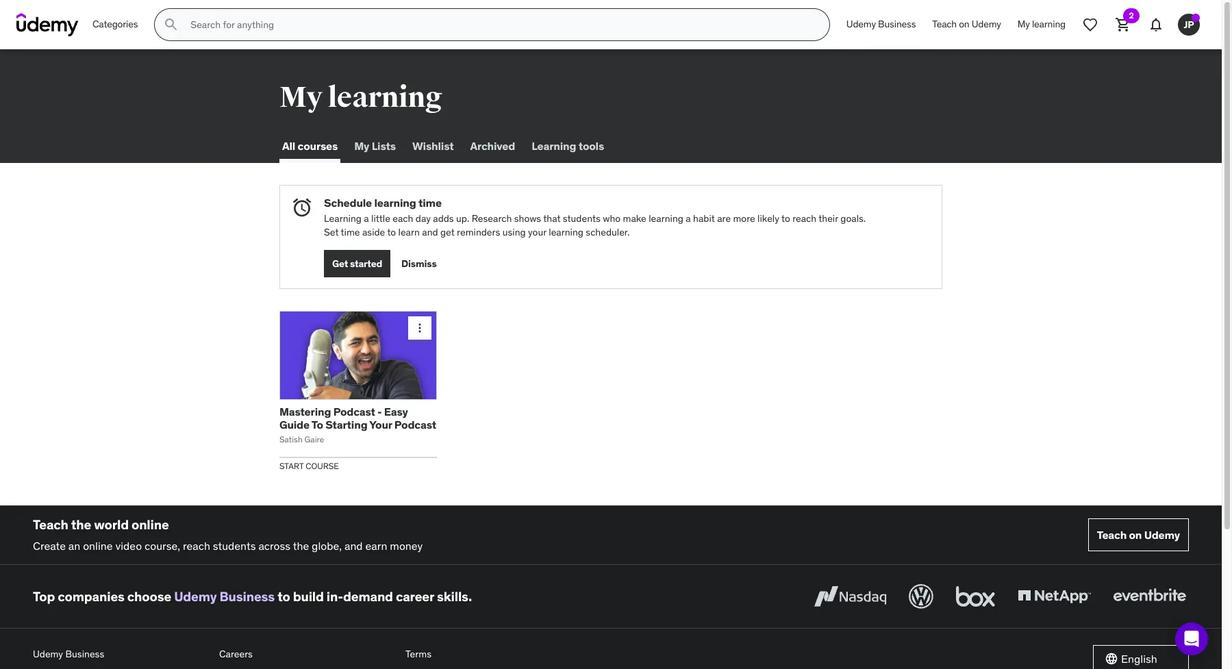 Task type: vqa. For each thing, say whether or not it's contained in the screenshot.
Wishlist link
yes



Task type: describe. For each thing, give the bounding box(es) containing it.
reminders
[[457, 226, 500, 238]]

companies
[[58, 588, 125, 605]]

research
[[472, 213, 512, 225]]

1 vertical spatial udemy business link
[[174, 588, 275, 605]]

and inside schedule learning time learning a little each day adds up. research shows that students who make learning a habit are more likely to reach their goals. set time aside to learn and get reminders using your learning scheduler.
[[422, 226, 438, 238]]

2 link
[[1107, 8, 1140, 41]]

my for my learning link
[[1018, 18, 1030, 30]]

adds
[[433, 213, 454, 225]]

0 vertical spatial my learning
[[1018, 18, 1066, 30]]

learning right make in the right of the page
[[649, 213, 684, 225]]

aside
[[362, 226, 385, 238]]

their
[[819, 213, 839, 225]]

terms link
[[406, 645, 581, 664]]

top
[[33, 588, 55, 605]]

learning up each
[[374, 196, 416, 210]]

students inside schedule learning time learning a little each day adds up. research shows that students who make learning a habit are more likely to reach their goals. set time aside to learn and get reminders using your learning scheduler.
[[563, 213, 601, 225]]

start course
[[280, 461, 339, 471]]

schedule learning time learning a little each day adds up. research shows that students who make learning a habit are more likely to reach their goals. set time aside to learn and get reminders using your learning scheduler.
[[324, 196, 866, 238]]

1 horizontal spatial business
[[220, 588, 275, 605]]

up.
[[456, 213, 470, 225]]

your
[[528, 226, 547, 238]]

learning tools
[[532, 139, 604, 153]]

likely
[[758, 213, 780, 225]]

gaire
[[305, 435, 324, 445]]

lists
[[372, 139, 396, 153]]

0 vertical spatial time
[[419, 196, 442, 210]]

1 vertical spatial online
[[83, 539, 113, 553]]

habit
[[693, 213, 715, 225]]

1 vertical spatial teach on udemy
[[1097, 528, 1181, 542]]

globe,
[[312, 539, 342, 553]]

my learning link
[[1010, 8, 1074, 41]]

learning tools link
[[529, 130, 607, 163]]

learning inside schedule learning time learning a little each day adds up. research shows that students who make learning a habit are more likely to reach their goals. set time aside to learn and get reminders using your learning scheduler.
[[324, 213, 362, 225]]

dismiss
[[402, 258, 437, 270]]

1 vertical spatial udemy business
[[33, 648, 104, 660]]

video
[[115, 539, 142, 553]]

0 horizontal spatial on
[[959, 18, 970, 30]]

are
[[718, 213, 731, 225]]

courses
[[298, 139, 338, 153]]

archived link
[[468, 130, 518, 163]]

wishlist
[[412, 139, 454, 153]]

1 vertical spatial my
[[280, 80, 323, 115]]

reach inside teach the world online create an online video course, reach students across the globe, and earn money
[[183, 539, 210, 553]]

satish
[[280, 435, 303, 445]]

-
[[378, 405, 382, 418]]

0 horizontal spatial my learning
[[280, 80, 442, 115]]

easy
[[384, 405, 408, 418]]

nasdaq image
[[811, 582, 890, 612]]

1 horizontal spatial teach
[[933, 18, 957, 30]]

mastering podcast -  easy guide to starting your podcast satish gaire
[[280, 405, 436, 445]]

english
[[1122, 652, 1158, 666]]

skills.
[[437, 588, 472, 605]]

top companies choose udemy business to build in-demand career skills.
[[33, 588, 472, 605]]

0 horizontal spatial teach on udemy link
[[925, 8, 1010, 41]]

learning down that
[[549, 226, 584, 238]]

and inside teach the world online create an online video course, reach students across the globe, and earn money
[[345, 539, 363, 553]]

career
[[396, 588, 434, 605]]

create
[[33, 539, 66, 553]]

more
[[733, 213, 756, 225]]

volkswagen image
[[907, 582, 937, 612]]

0 horizontal spatial to
[[278, 588, 290, 605]]

each
[[393, 213, 413, 225]]

2
[[1130, 10, 1134, 21]]

0 vertical spatial udemy business
[[847, 18, 916, 30]]

submit search image
[[163, 16, 180, 33]]

mastering
[[280, 405, 331, 418]]

careers link
[[219, 645, 395, 664]]

schedule
[[324, 196, 372, 210]]

across
[[259, 539, 291, 553]]

teach inside teach the world online create an online video course, reach students across the globe, and earn money
[[33, 516, 68, 533]]

course,
[[145, 539, 180, 553]]

1 a from the left
[[364, 213, 369, 225]]

wishlist image
[[1083, 16, 1099, 33]]

all courses
[[282, 139, 338, 153]]

demand
[[343, 588, 393, 605]]

get started button
[[324, 250, 391, 278]]

0 vertical spatial learning
[[532, 139, 577, 153]]

all courses link
[[280, 130, 341, 163]]

earn
[[366, 539, 387, 553]]

1 horizontal spatial to
[[387, 226, 396, 238]]

terms
[[406, 648, 432, 660]]

guide
[[280, 418, 310, 432]]

archived
[[470, 139, 515, 153]]



Task type: locate. For each thing, give the bounding box(es) containing it.
2 vertical spatial my
[[354, 139, 370, 153]]

get started
[[332, 258, 382, 270]]

1 vertical spatial business
[[220, 588, 275, 605]]

on
[[959, 18, 970, 30], [1130, 528, 1142, 542]]

0 horizontal spatial teach on udemy
[[933, 18, 1002, 30]]

1 horizontal spatial the
[[293, 539, 309, 553]]

0 vertical spatial and
[[422, 226, 438, 238]]

that
[[544, 213, 561, 225]]

my learning left wishlist icon
[[1018, 18, 1066, 30]]

2 vertical spatial udemy business link
[[33, 645, 208, 664]]

learning down schedule
[[324, 213, 362, 225]]

1 horizontal spatial online
[[132, 516, 169, 533]]

a left little
[[364, 213, 369, 225]]

time right set on the top
[[341, 226, 360, 238]]

all
[[282, 139, 295, 153]]

podcast left -
[[333, 405, 375, 418]]

my left lists
[[354, 139, 370, 153]]

time
[[419, 196, 442, 210], [341, 226, 360, 238]]

an
[[68, 539, 80, 553]]

to down little
[[387, 226, 396, 238]]

teach on udemy
[[933, 18, 1002, 30], [1097, 528, 1181, 542]]

day
[[416, 213, 431, 225]]

teach the world online create an online video course, reach students across the globe, and earn money
[[33, 516, 423, 553]]

to
[[312, 418, 323, 432]]

learning
[[532, 139, 577, 153], [324, 213, 362, 225]]

shopping cart with 2 items image
[[1116, 16, 1132, 33]]

1 vertical spatial teach on udemy link
[[1089, 519, 1190, 552]]

course options image
[[413, 322, 427, 335]]

reach
[[793, 213, 817, 225], [183, 539, 210, 553]]

1 vertical spatial my learning
[[280, 80, 442, 115]]

to
[[782, 213, 791, 225], [387, 226, 396, 238], [278, 588, 290, 605]]

0 horizontal spatial online
[[83, 539, 113, 553]]

1 horizontal spatial a
[[686, 213, 691, 225]]

podcast
[[333, 405, 375, 418], [395, 418, 436, 432]]

and left earn
[[345, 539, 363, 553]]

you have alerts image
[[1192, 14, 1200, 22]]

course
[[306, 461, 339, 471]]

1 vertical spatial and
[[345, 539, 363, 553]]

build
[[293, 588, 324, 605]]

learning left tools
[[532, 139, 577, 153]]

2 vertical spatial business
[[65, 648, 104, 660]]

1 horizontal spatial time
[[419, 196, 442, 210]]

money
[[390, 539, 423, 553]]

tools
[[579, 139, 604, 153]]

categories button
[[84, 8, 146, 41]]

students inside teach the world online create an online video course, reach students across the globe, and earn money
[[213, 539, 256, 553]]

learn
[[398, 226, 420, 238]]

the up the an
[[71, 516, 91, 533]]

the
[[71, 516, 91, 533], [293, 539, 309, 553]]

1 vertical spatial the
[[293, 539, 309, 553]]

0 horizontal spatial a
[[364, 213, 369, 225]]

box image
[[953, 582, 999, 612]]

0 horizontal spatial business
[[65, 648, 104, 660]]

using
[[503, 226, 526, 238]]

in-
[[327, 588, 343, 605]]

set
[[324, 226, 339, 238]]

udemy image
[[16, 13, 79, 36]]

online up course,
[[132, 516, 169, 533]]

teach on udemy link
[[925, 8, 1010, 41], [1089, 519, 1190, 552]]

1 horizontal spatial teach on udemy link
[[1089, 519, 1190, 552]]

my lists
[[354, 139, 396, 153]]

0 vertical spatial business
[[879, 18, 916, 30]]

0 horizontal spatial podcast
[[333, 405, 375, 418]]

my up all courses
[[280, 80, 323, 115]]

started
[[350, 258, 382, 270]]

0 vertical spatial online
[[132, 516, 169, 533]]

reach inside schedule learning time learning a little each day adds up. research shows that students who make learning a habit are more likely to reach their goals. set time aside to learn and get reminders using your learning scheduler.
[[793, 213, 817, 225]]

dismiss button
[[402, 250, 437, 278]]

scheduler.
[[586, 226, 630, 238]]

1 vertical spatial time
[[341, 226, 360, 238]]

udemy business
[[847, 18, 916, 30], [33, 648, 104, 660]]

mastering podcast -  easy guide to starting your podcast link
[[280, 405, 436, 432]]

1 horizontal spatial my learning
[[1018, 18, 1066, 30]]

1 vertical spatial students
[[213, 539, 256, 553]]

podcast right your
[[395, 418, 436, 432]]

0 vertical spatial teach on udemy
[[933, 18, 1002, 30]]

0 horizontal spatial students
[[213, 539, 256, 553]]

and down day
[[422, 226, 438, 238]]

0 horizontal spatial the
[[71, 516, 91, 533]]

0 vertical spatial students
[[563, 213, 601, 225]]

0 horizontal spatial time
[[341, 226, 360, 238]]

1 horizontal spatial podcast
[[395, 418, 436, 432]]

my left wishlist icon
[[1018, 18, 1030, 30]]

categories
[[93, 18, 138, 30]]

1 horizontal spatial udemy business
[[847, 18, 916, 30]]

0 horizontal spatial and
[[345, 539, 363, 553]]

get
[[332, 258, 348, 270]]

0 horizontal spatial reach
[[183, 539, 210, 553]]

udemy
[[847, 18, 876, 30], [972, 18, 1002, 30], [1145, 528, 1181, 542], [174, 588, 217, 605], [33, 648, 63, 660]]

netapp image
[[1015, 582, 1094, 612]]

students up scheduler.
[[563, 213, 601, 225]]

0 horizontal spatial my
[[280, 80, 323, 115]]

shows
[[514, 213, 541, 225]]

little
[[371, 213, 391, 225]]

1 horizontal spatial students
[[563, 213, 601, 225]]

my learning up my lists
[[280, 80, 442, 115]]

my lists link
[[352, 130, 399, 163]]

2 vertical spatial to
[[278, 588, 290, 605]]

who
[[603, 213, 621, 225]]

jp link
[[1173, 8, 1206, 41]]

1 vertical spatial on
[[1130, 528, 1142, 542]]

1 horizontal spatial my
[[354, 139, 370, 153]]

careers
[[219, 648, 253, 660]]

students left across
[[213, 539, 256, 553]]

0 horizontal spatial learning
[[324, 213, 362, 225]]

wishlist link
[[410, 130, 457, 163]]

a
[[364, 213, 369, 225], [686, 213, 691, 225]]

choose
[[127, 588, 171, 605]]

english button
[[1094, 645, 1190, 669]]

eventbrite image
[[1111, 582, 1190, 612]]

notifications image
[[1148, 16, 1165, 33]]

0 vertical spatial my
[[1018, 18, 1030, 30]]

goals.
[[841, 213, 866, 225]]

make
[[623, 213, 647, 225]]

1 horizontal spatial reach
[[793, 213, 817, 225]]

0 vertical spatial teach on udemy link
[[925, 8, 1010, 41]]

0 vertical spatial the
[[71, 516, 91, 533]]

to right the likely on the right top of page
[[782, 213, 791, 225]]

1 horizontal spatial learning
[[532, 139, 577, 153]]

0 vertical spatial reach
[[793, 213, 817, 225]]

learning
[[1033, 18, 1066, 30], [328, 80, 442, 115], [374, 196, 416, 210], [649, 213, 684, 225], [549, 226, 584, 238]]

my
[[1018, 18, 1030, 30], [280, 80, 323, 115], [354, 139, 370, 153]]

2 horizontal spatial my
[[1018, 18, 1030, 30]]

1 vertical spatial to
[[387, 226, 396, 238]]

your
[[370, 418, 392, 432]]

reach left their
[[793, 213, 817, 225]]

1 horizontal spatial on
[[1130, 528, 1142, 542]]

2 horizontal spatial to
[[782, 213, 791, 225]]

learning inside my learning link
[[1033, 18, 1066, 30]]

time up day
[[419, 196, 442, 210]]

0 vertical spatial udemy business link
[[839, 8, 925, 41]]

1 vertical spatial learning
[[324, 213, 362, 225]]

start
[[280, 461, 304, 471]]

reach right course,
[[183, 539, 210, 553]]

online right the an
[[83, 539, 113, 553]]

2 a from the left
[[686, 213, 691, 225]]

teach
[[933, 18, 957, 30], [33, 516, 68, 533], [1097, 528, 1127, 542]]

1 horizontal spatial and
[[422, 226, 438, 238]]

Search for anything text field
[[188, 13, 813, 36]]

0 vertical spatial on
[[959, 18, 970, 30]]

to left build
[[278, 588, 290, 605]]

world
[[94, 516, 129, 533]]

a left "habit"
[[686, 213, 691, 225]]

2 horizontal spatial business
[[879, 18, 916, 30]]

jp
[[1184, 18, 1195, 31]]

learning left wishlist icon
[[1033, 18, 1066, 30]]

learning up lists
[[328, 80, 442, 115]]

get
[[441, 226, 455, 238]]

0 vertical spatial to
[[782, 213, 791, 225]]

starting
[[326, 418, 368, 432]]

udemy business link
[[839, 8, 925, 41], [174, 588, 275, 605], [33, 645, 208, 664]]

2 horizontal spatial teach
[[1097, 528, 1127, 542]]

1 vertical spatial reach
[[183, 539, 210, 553]]

0 horizontal spatial teach
[[33, 516, 68, 533]]

online
[[132, 516, 169, 533], [83, 539, 113, 553]]

my for my lists link
[[354, 139, 370, 153]]

small image
[[1105, 652, 1119, 666]]

0 horizontal spatial udemy business
[[33, 648, 104, 660]]

the left globe,
[[293, 539, 309, 553]]

my learning
[[1018, 18, 1066, 30], [280, 80, 442, 115]]

business
[[879, 18, 916, 30], [220, 588, 275, 605], [65, 648, 104, 660]]

1 horizontal spatial teach on udemy
[[1097, 528, 1181, 542]]

students
[[563, 213, 601, 225], [213, 539, 256, 553]]



